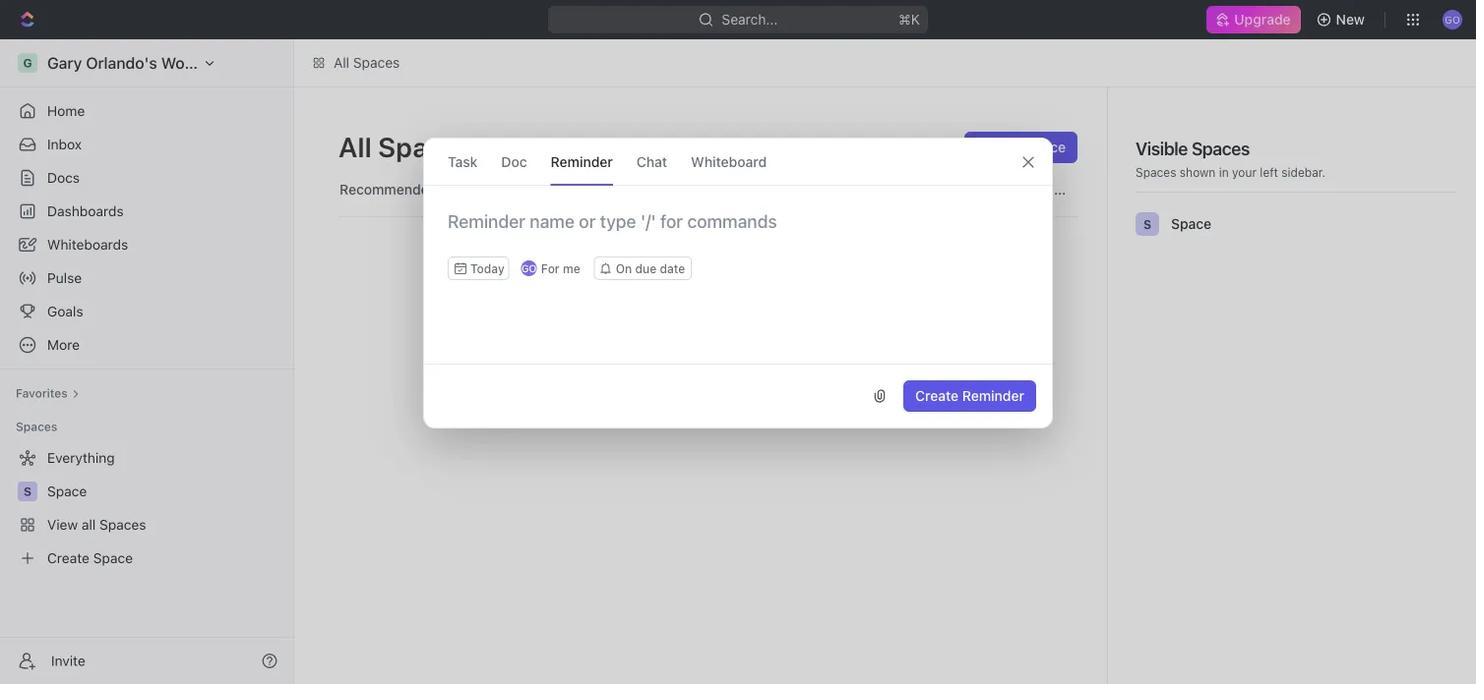 Task type: locate. For each thing, give the bounding box(es) containing it.
reminder
[[551, 154, 613, 170], [962, 388, 1024, 404]]

search...
[[722, 11, 778, 28], [1010, 182, 1066, 198]]

1 horizontal spatial new
[[1336, 11, 1365, 28]]

go for me
[[522, 262, 580, 276]]

Reminder na﻿me or type '/' for commands text field
[[424, 210, 1052, 257]]

tree inside sidebar navigation
[[8, 443, 285, 575]]

reminder right create
[[962, 388, 1024, 404]]

1 horizontal spatial reminder
[[962, 388, 1024, 404]]

1 vertical spatial all spaces
[[339, 130, 473, 163]]

whiteboard button
[[691, 139, 767, 185]]

s
[[1143, 217, 1151, 231]]

today button
[[448, 257, 509, 280]]

invite
[[51, 653, 85, 670]]

1 horizontal spatial search...
[[1010, 182, 1066, 198]]

new for new
[[1336, 11, 1365, 28]]

dashboards link
[[8, 196, 285, 227]]

inbox link
[[8, 129, 285, 160]]

new
[[1336, 11, 1365, 28], [994, 139, 1022, 155]]

whiteboards
[[47, 237, 128, 253]]

space right space, , element
[[1171, 216, 1212, 232]]

0 vertical spatial search...
[[722, 11, 778, 28]]

1 vertical spatial reminder
[[962, 388, 1024, 404]]

0 horizontal spatial space
[[1026, 139, 1066, 155]]

space inside button
[[1026, 139, 1066, 155]]

chat
[[637, 154, 667, 170]]

favorites button
[[8, 382, 87, 405]]

all spaces
[[334, 55, 400, 71], [339, 130, 473, 163]]

docs
[[47, 170, 80, 186]]

sidebar navigation
[[0, 39, 294, 685]]

on due date button
[[594, 257, 692, 280]]

1 horizontal spatial space
[[1171, 216, 1212, 232]]

in
[[1219, 165, 1229, 179]]

1 vertical spatial search...
[[1010, 182, 1066, 198]]

create reminder button
[[903, 381, 1036, 412]]

upgrade
[[1234, 11, 1291, 28]]

tree
[[8, 443, 285, 575]]

spaces
[[353, 55, 400, 71], [378, 130, 473, 163], [1192, 138, 1250, 159], [1136, 165, 1176, 179], [16, 420, 57, 434]]

me
[[563, 262, 580, 276]]

go
[[522, 263, 537, 274]]

1 vertical spatial all
[[339, 130, 372, 163]]

on
[[616, 262, 632, 276]]

0 horizontal spatial new
[[994, 139, 1022, 155]]

doc button
[[501, 139, 527, 185]]

all
[[334, 55, 349, 71], [339, 130, 372, 163]]

new right upgrade
[[1336, 11, 1365, 28]]

reminder right doc
[[551, 154, 613, 170]]

0 horizontal spatial search...
[[722, 11, 778, 28]]

task button
[[448, 139, 478, 185]]

goals
[[47, 304, 83, 320]]

0 vertical spatial new
[[1336, 11, 1365, 28]]

visible
[[1136, 138, 1188, 159]]

whiteboard
[[691, 154, 767, 170]]

new space
[[994, 139, 1066, 155]]

space
[[1026, 139, 1066, 155], [1171, 216, 1212, 232]]

0 vertical spatial reminder
[[551, 154, 613, 170]]

chat button
[[637, 139, 667, 185]]

0 vertical spatial all spaces
[[334, 55, 400, 71]]

goals link
[[8, 296, 285, 328]]

1 vertical spatial new
[[994, 139, 1022, 155]]

0 vertical spatial all
[[334, 55, 349, 71]]

space up search... button
[[1026, 139, 1066, 155]]

1 vertical spatial space
[[1171, 216, 1212, 232]]

due
[[635, 262, 657, 276]]

0 vertical spatial space
[[1026, 139, 1066, 155]]

reminder button
[[551, 139, 613, 185]]

for
[[541, 262, 560, 276]]

new up search... button
[[994, 139, 1022, 155]]

dialog
[[423, 138, 1053, 429]]



Task type: vqa. For each thing, say whether or not it's contained in the screenshot.
Home link
yes



Task type: describe. For each thing, give the bounding box(es) containing it.
spaces inside sidebar navigation
[[16, 420, 57, 434]]

doc
[[501, 154, 527, 170]]

sidebar.
[[1282, 165, 1326, 179]]

your
[[1232, 165, 1257, 179]]

home link
[[8, 95, 285, 127]]

home
[[47, 103, 85, 119]]

shown
[[1180, 165, 1216, 179]]

date
[[660, 262, 685, 276]]

reminder inside "create reminder" button
[[962, 388, 1024, 404]]

pulse link
[[8, 263, 285, 294]]

0 horizontal spatial reminder
[[551, 154, 613, 170]]

search... inside button
[[1010, 182, 1066, 198]]

on due date
[[616, 262, 685, 276]]

create reminder
[[915, 388, 1024, 404]]

new for new space
[[994, 139, 1022, 155]]

new space button
[[964, 132, 1078, 163]]

new button
[[1308, 4, 1377, 35]]

left
[[1260, 165, 1278, 179]]

upgrade link
[[1207, 6, 1301, 33]]

docs link
[[8, 162, 285, 194]]

pulse
[[47, 270, 82, 286]]

favorites
[[16, 387, 68, 401]]

dialog containing task
[[423, 138, 1053, 429]]

today
[[470, 262, 504, 276]]

create
[[915, 388, 959, 404]]

visible spaces spaces shown in your left sidebar.
[[1136, 138, 1326, 179]]

task
[[448, 154, 478, 170]]

space, , element
[[1136, 213, 1159, 236]]

whiteboards link
[[8, 229, 285, 261]]

dashboards
[[47, 203, 124, 219]]

search... button
[[982, 174, 1078, 206]]

inbox
[[47, 136, 82, 153]]

⌘k
[[899, 11, 920, 28]]



